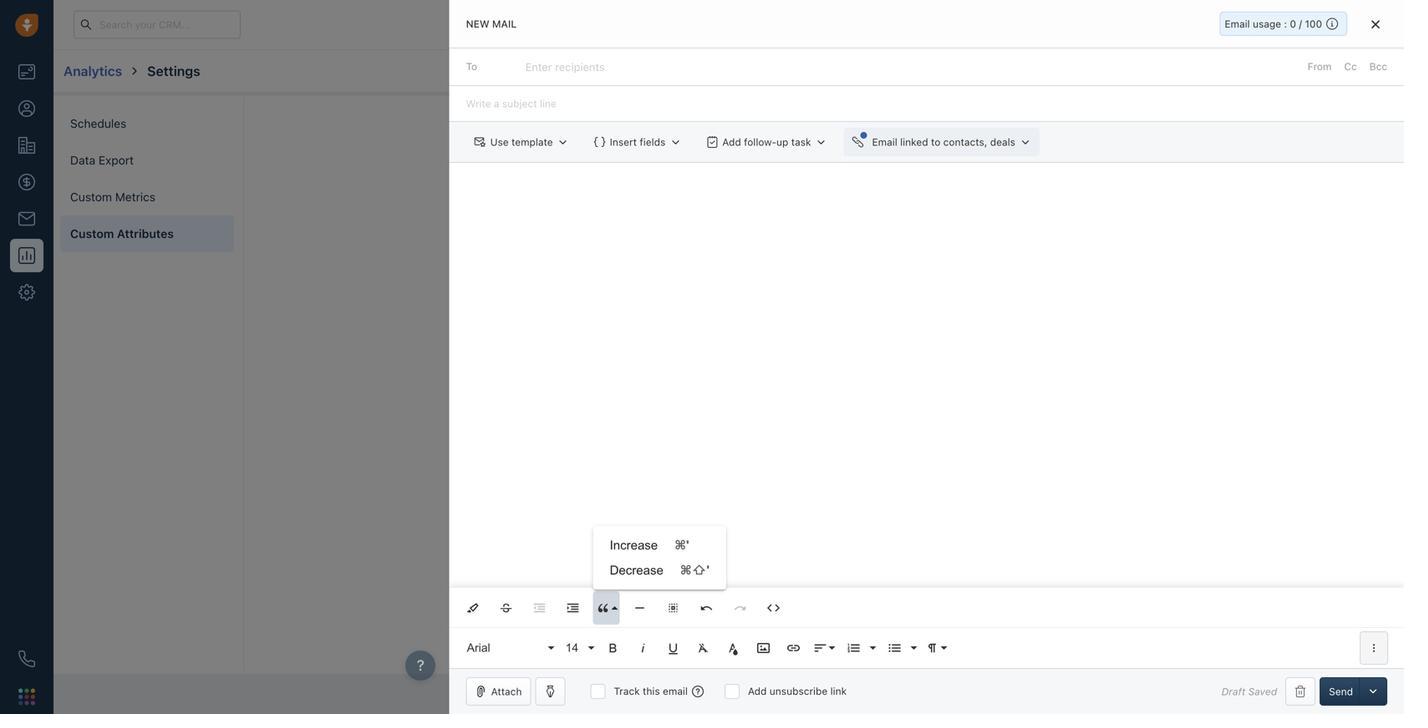 Task type: locate. For each thing, give the bounding box(es) containing it.
add follow-up task button
[[698, 128, 835, 156]]

up
[[777, 136, 789, 148]]

dialog
[[449, 0, 1404, 715]]

redo (⌘⇧z) image
[[733, 601, 748, 616]]

new mail
[[466, 18, 517, 30]]

add left follow-
[[722, 136, 741, 148]]

email for email usage : 0 / 100
[[1225, 18, 1250, 30]]

increase indent (⌘]) image
[[566, 601, 581, 616]]

draft
[[1222, 686, 1246, 698]]

add unsubscribe link
[[748, 686, 847, 698]]

send button
[[1320, 678, 1362, 706]]

:
[[1284, 18, 1287, 30]]

1 vertical spatial add
[[748, 686, 767, 698]]

1 vertical spatial email
[[872, 136, 898, 148]]

increase
[[610, 539, 658, 553]]

deals
[[990, 136, 1016, 148]]

0 horizontal spatial email
[[872, 136, 898, 148]]

decrease indent (⌘[) image
[[532, 601, 547, 616]]

email
[[663, 686, 688, 698]]

0 vertical spatial add
[[722, 136, 741, 148]]

0 vertical spatial email
[[1225, 18, 1250, 30]]

email
[[1225, 18, 1250, 30], [872, 136, 898, 148]]

application containing increase
[[449, 162, 1404, 669]]

email linked to contacts, deals
[[872, 136, 1016, 148]]

draft saved
[[1222, 686, 1277, 698]]

add left unsubscribe
[[748, 686, 767, 698]]

add for add follow-up task
[[722, 136, 741, 148]]

template
[[512, 136, 553, 148]]

attach button
[[466, 678, 531, 706]]

close image
[[1372, 20, 1380, 29]]

application
[[449, 162, 1404, 669]]

1 horizontal spatial email
[[1225, 18, 1250, 30]]

email left linked
[[872, 136, 898, 148]]

insert horizontal line image
[[632, 601, 647, 616]]

arial
[[467, 642, 490, 655]]

send
[[1329, 686, 1353, 698]]

cc
[[1344, 61, 1357, 72]]

phone image
[[18, 651, 35, 668]]

1 horizontal spatial add
[[748, 686, 767, 698]]

Enter recipients text field
[[525, 54, 608, 80]]

code view image
[[766, 601, 781, 616]]

14
[[566, 642, 579, 655]]

use template
[[490, 136, 553, 148]]

14 button
[[560, 632, 596, 665]]

email left usage
[[1225, 18, 1250, 30]]

new
[[466, 18, 490, 30]]

insert fields button
[[586, 128, 690, 156]]

task
[[791, 136, 811, 148]]

⌘'
[[675, 539, 689, 553]]

email inside button
[[872, 136, 898, 148]]

email usage : 0 / 100
[[1225, 18, 1322, 30]]

use template button
[[466, 128, 577, 156]]

add for add unsubscribe link
[[748, 686, 767, 698]]

this
[[643, 686, 660, 698]]

dialog containing increase
[[449, 0, 1404, 715]]

unsubscribe
[[770, 686, 828, 698]]

usage
[[1253, 18, 1281, 30]]

background color image
[[465, 601, 480, 616]]

add inside button
[[722, 136, 741, 148]]

add
[[722, 136, 741, 148], [748, 686, 767, 698]]

0 horizontal spatial add
[[722, 136, 741, 148]]



Task type: vqa. For each thing, say whether or not it's contained in the screenshot.
Search your CRM... text field
yes



Task type: describe. For each thing, give the bounding box(es) containing it.
mail
[[492, 18, 517, 30]]

attach
[[491, 686, 522, 698]]

Write a subject line text field
[[449, 86, 1404, 121]]

link
[[830, 686, 847, 698]]

/
[[1299, 18, 1302, 30]]

1
[[1294, 13, 1299, 24]]

undo (⌘z) image
[[699, 601, 714, 616]]

insert
[[610, 136, 637, 148]]

freshworks switcher image
[[18, 689, 35, 706]]

follow-
[[744, 136, 777, 148]]

track
[[614, 686, 640, 698]]

phone element
[[10, 643, 43, 676]]

contacts,
[[943, 136, 987, 148]]

⌘⇧'
[[680, 564, 710, 578]]

decrease
[[610, 564, 664, 578]]

to
[[466, 61, 477, 72]]

arial button
[[461, 632, 556, 665]]

strikethrough (⌘s) image
[[499, 601, 514, 616]]

fields
[[640, 136, 666, 148]]

Search your CRM... text field
[[74, 10, 241, 39]]

email linked to contacts, deals button
[[844, 128, 1040, 156]]

saved
[[1248, 686, 1277, 698]]

insert fields
[[610, 136, 666, 148]]

bcc
[[1370, 61, 1388, 72]]

add follow-up task
[[722, 136, 811, 148]]

to
[[931, 136, 941, 148]]

select all image
[[666, 601, 681, 616]]

0
[[1290, 18, 1296, 30]]

email for email linked to contacts, deals
[[872, 136, 898, 148]]

from
[[1308, 61, 1332, 72]]

1 link
[[1276, 10, 1305, 39]]

use
[[490, 136, 509, 148]]

track this email
[[614, 686, 688, 698]]

100
[[1305, 18, 1322, 30]]

linked
[[900, 136, 928, 148]]



